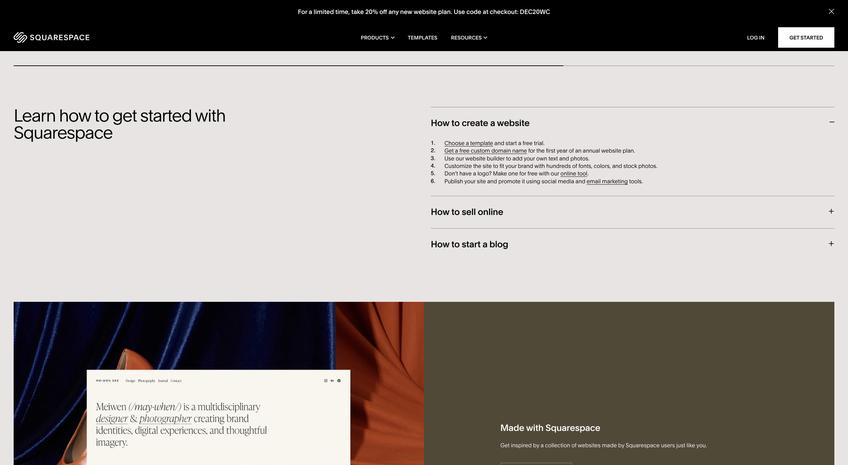 Task type: describe. For each thing, give the bounding box(es) containing it.
how to create a website
[[431, 118, 530, 129]]

domain
[[492, 147, 512, 154]]

get inside choose a template and start a free trial. get a free custom domain name for the first year of an annual website plan. use our website builder to add your own text and photos. customize the site to fit your brand with hundreds of fonts, colors, and stock photos. don't have a logo? make one for free with our online tool . publish your site and promote it using social media and email marketing tools.
[[445, 147, 454, 154]]

annual
[[583, 147, 601, 154]]

a woman with dark hair and unique jewelry in front of an orange background. image
[[14, 0, 418, 50]]

made
[[603, 443, 618, 449]]

0 horizontal spatial your
[[465, 178, 476, 185]]

a shirtless person doing yoga with closed eyes, bathed in pinkish light against a blue background. image
[[418, 0, 822, 50]]

and down logo?
[[488, 178, 498, 185]]

a down choose
[[456, 147, 459, 154]]

1 by from the left
[[534, 443, 540, 449]]

get started
[[790, 34, 824, 41]]

1 vertical spatial free
[[460, 147, 470, 154]]

take
[[352, 8, 364, 16]]

get inspired by a collection of websites made by squarespace users just like you.
[[501, 443, 708, 449]]

how to start a blog button
[[431, 229, 835, 261]]

a woman with brown hair using an old camera in front of a grey wall, wearing an olive shirt. image
[[822, 0, 849, 50]]

an
[[576, 147, 582, 154]]

collection
[[546, 443, 571, 449]]

a up name
[[519, 140, 522, 147]]

0 horizontal spatial our
[[456, 155, 465, 162]]

for a limited time, take 20% off any new website plan. use code at checkout: dec20wc
[[298, 8, 551, 16]]

templates link
[[408, 24, 438, 51]]

1 vertical spatial the
[[474, 163, 482, 170]]

hundreds
[[547, 163, 572, 170]]

started
[[140, 105, 192, 126]]

don't
[[445, 170, 459, 177]]

publish
[[445, 178, 464, 185]]

online inside choose a template and start a free trial. get a free custom domain name for the first year of an annual website plan. use our website builder to add your own text and photos. customize the site to fit your brand with hundreds of fonts, colors, and stock photos. don't have a logo? make one for free with our online tool . publish your site and promote it using social media and email marketing tools.
[[561, 170, 577, 177]]

a right for
[[309, 8, 313, 16]]

choose
[[445, 140, 465, 147]]

0 vertical spatial use
[[454, 8, 466, 16]]

time,
[[336, 8, 350, 16]]

how to create a website button
[[431, 107, 835, 140]]

start inside how to start a blog dropdown button
[[462, 239, 481, 250]]

0 vertical spatial site
[[483, 163, 492, 170]]

users
[[662, 443, 676, 449]]

promote
[[499, 178, 521, 185]]

products button
[[361, 24, 395, 51]]

for
[[298, 8, 308, 16]]

off
[[380, 8, 387, 16]]

with inside learn how to get started with squarespace
[[195, 105, 226, 126]]

how for how to start a blog
[[431, 239, 450, 250]]

a right "have"
[[474, 170, 477, 177]]

year
[[557, 147, 568, 154]]

using
[[527, 178, 541, 185]]

learn how to get started with squarespace
[[14, 105, 226, 143]]

builder
[[487, 155, 505, 162]]

how
[[59, 105, 91, 126]]

marketing
[[603, 178, 629, 185]]

email
[[587, 178, 601, 185]]

1 horizontal spatial the
[[537, 147, 545, 154]]

1 vertical spatial site
[[477, 178, 486, 185]]

0 vertical spatial photos.
[[571, 155, 590, 162]]

you.
[[697, 443, 708, 449]]

1 vertical spatial your
[[506, 163, 517, 170]]

just
[[677, 443, 686, 449]]

tool
[[578, 170, 588, 177]]

orange stiletto shoes on orange and blue fabric, with an off-white portfolio website displaying dark text. image
[[14, 302, 424, 466]]

custom
[[471, 147, 491, 154]]

make
[[493, 170, 507, 177]]

start inside choose a template and start a free trial. get a free custom domain name for the first year of an annual website plan. use our website builder to add your own text and photos. customize the site to fit your brand with hundreds of fonts, colors, and stock photos. don't have a logo? make one for free with our online tool . publish your site and promote it using social media and email marketing tools.
[[506, 140, 517, 147]]

squarespace logo image
[[14, 32, 89, 43]]

name
[[513, 147, 528, 154]]

made
[[501, 423, 525, 434]]

add
[[513, 155, 523, 162]]

own
[[537, 155, 548, 162]]

resources button
[[452, 24, 488, 51]]

log
[[748, 34, 759, 41]]

it
[[522, 178, 525, 185]]

how for how to sell online
[[431, 207, 450, 218]]

products
[[361, 34, 389, 41]]

squarespace logo link
[[14, 32, 178, 43]]

get a free custom domain name link
[[445, 147, 528, 154]]

use inside choose a template and start a free trial. get a free custom domain name for the first year of an annual website plan. use our website builder to add your own text and photos. customize the site to fit your brand with hundreds of fonts, colors, and stock photos. don't have a logo? make one for free with our online tool . publish your site and promote it using social media and email marketing tools.
[[445, 155, 455, 162]]

started
[[801, 34, 824, 41]]

online tool link
[[561, 170, 588, 177]]

20%
[[366, 8, 378, 16]]

social
[[542, 178, 557, 185]]



Task type: vqa. For each thing, say whether or not it's contained in the screenshot.
tools.
yes



Task type: locate. For each thing, give the bounding box(es) containing it.
0 horizontal spatial the
[[474, 163, 482, 170]]

free down choose a template link
[[460, 147, 470, 154]]

log             in
[[748, 34, 765, 41]]

of up the online tool "link"
[[573, 163, 578, 170]]

plan.
[[439, 8, 453, 16], [623, 147, 636, 154]]

2 vertical spatial squarespace
[[626, 443, 660, 449]]

0 vertical spatial plan.
[[439, 8, 453, 16]]

1 vertical spatial of
[[573, 163, 578, 170]]

get down choose
[[445, 147, 454, 154]]

free up name
[[523, 140, 533, 147]]

tools.
[[630, 178, 644, 185]]

have
[[460, 170, 472, 177]]

photos.
[[571, 155, 590, 162], [639, 163, 658, 170]]

how to start a blog
[[431, 239, 509, 250]]

create
[[462, 118, 489, 129]]

template
[[471, 140, 494, 147]]

website up colors,
[[602, 147, 622, 154]]

website up name
[[498, 118, 530, 129]]

colors,
[[594, 163, 612, 170]]

how to sell online
[[431, 207, 504, 218]]

by right inspired
[[534, 443, 540, 449]]

log             in link
[[748, 34, 765, 41]]

0 horizontal spatial for
[[520, 170, 527, 177]]

1 vertical spatial start
[[462, 239, 481, 250]]

for down trial.
[[529, 147, 536, 154]]

1 vertical spatial online
[[478, 207, 504, 218]]

2 vertical spatial free
[[528, 170, 538, 177]]

a inside dropdown button
[[491, 118, 496, 129]]

for
[[529, 147, 536, 154], [520, 170, 527, 177]]

brand
[[518, 163, 534, 170]]

start up name
[[506, 140, 517, 147]]

and
[[495, 140, 505, 147], [560, 155, 570, 162], [613, 163, 623, 170], [488, 178, 498, 185], [576, 178, 586, 185]]

1 horizontal spatial online
[[561, 170, 577, 177]]

1 horizontal spatial our
[[551, 170, 560, 177]]

squarespace inside learn how to get started with squarespace
[[14, 122, 113, 143]]

how for how to create a website
[[431, 118, 450, 129]]

use up customize on the right top of the page
[[445, 155, 455, 162]]

resources
[[452, 34, 482, 41]]

how to sell online button
[[431, 196, 835, 229]]

website right new
[[414, 8, 437, 16]]

0 horizontal spatial online
[[478, 207, 504, 218]]

of left "websites"
[[572, 443, 577, 449]]

online right sell
[[478, 207, 504, 218]]

how inside how to sell online dropdown button
[[431, 207, 450, 218]]

squarespace
[[14, 122, 113, 143], [546, 423, 601, 434], [626, 443, 660, 449]]

0 horizontal spatial photos.
[[571, 155, 590, 162]]

get left inspired
[[501, 443, 510, 449]]

get
[[790, 34, 800, 41], [445, 147, 454, 154], [501, 443, 510, 449]]

1 vertical spatial plan.
[[623, 147, 636, 154]]

plan. inside choose a template and start a free trial. get a free custom domain name for the first year of an annual website plan. use our website builder to add your own text and photos. customize the site to fit your brand with hundreds of fonts, colors, and stock photos. don't have a logo? make one for free with our online tool . publish your site and promote it using social media and email marketing tools.
[[623, 147, 636, 154]]

email marketing link
[[587, 178, 629, 185]]

how inside how to start a blog dropdown button
[[431, 239, 450, 250]]

2 vertical spatial how
[[431, 239, 450, 250]]

blog
[[490, 239, 509, 250]]

like
[[687, 443, 696, 449]]

for up it
[[520, 170, 527, 177]]

of
[[570, 147, 574, 154], [573, 163, 578, 170], [572, 443, 577, 449]]

at
[[483, 8, 489, 16]]

1 horizontal spatial for
[[529, 147, 536, 154]]

a right choose
[[466, 140, 469, 147]]

sell
[[462, 207, 476, 218]]

1 horizontal spatial start
[[506, 140, 517, 147]]

and up the domain at the right top of the page
[[495, 140, 505, 147]]

1 horizontal spatial your
[[506, 163, 517, 170]]

1 vertical spatial squarespace
[[546, 423, 601, 434]]

how
[[431, 118, 450, 129], [431, 207, 450, 218], [431, 239, 450, 250]]

to inside dropdown button
[[452, 118, 460, 129]]

plan. left 'code'
[[439, 8, 453, 16]]

your up one
[[506, 163, 517, 170]]

1 horizontal spatial plan.
[[623, 147, 636, 154]]

website
[[414, 8, 437, 16], [498, 118, 530, 129], [602, 147, 622, 154], [466, 155, 486, 162]]

online up media at right
[[561, 170, 577, 177]]

2 horizontal spatial squarespace
[[626, 443, 660, 449]]

limited
[[314, 8, 334, 16]]

0 vertical spatial squarespace
[[14, 122, 113, 143]]

templates
[[408, 34, 438, 41]]

by right made
[[619, 443, 625, 449]]

1 vertical spatial for
[[520, 170, 527, 177]]

get left started
[[790, 34, 800, 41]]

photos. right stock
[[639, 163, 658, 170]]

to inside learn how to get started with squarespace
[[94, 105, 109, 126]]

websites
[[578, 443, 601, 449]]

and left stock
[[613, 163, 623, 170]]

2 horizontal spatial get
[[790, 34, 800, 41]]

1 vertical spatial how
[[431, 207, 450, 218]]

site down logo?
[[477, 178, 486, 185]]

and down tool at the right
[[576, 178, 586, 185]]

0 vertical spatial for
[[529, 147, 536, 154]]

.
[[588, 170, 589, 177]]

how inside how to create a website dropdown button
[[431, 118, 450, 129]]

1 horizontal spatial get
[[501, 443, 510, 449]]

logo?
[[478, 170, 492, 177]]

0 horizontal spatial plan.
[[439, 8, 453, 16]]

0 vertical spatial our
[[456, 155, 465, 162]]

2 vertical spatial your
[[465, 178, 476, 185]]

code
[[467, 8, 482, 16]]

the up logo?
[[474, 163, 482, 170]]

0 vertical spatial get
[[790, 34, 800, 41]]

1 horizontal spatial squarespace
[[546, 423, 601, 434]]

first
[[547, 147, 556, 154]]

online inside how to sell online dropdown button
[[478, 207, 504, 218]]

with
[[195, 105, 226, 126], [535, 163, 546, 170], [539, 170, 550, 177], [527, 423, 544, 434]]

our up customize on the right top of the page
[[456, 155, 465, 162]]

start left 'blog' at the bottom right of page
[[462, 239, 481, 250]]

0 vertical spatial free
[[523, 140, 533, 147]]

2 by from the left
[[619, 443, 625, 449]]

0 vertical spatial the
[[537, 147, 545, 154]]

get for get started
[[790, 34, 800, 41]]

learn
[[14, 105, 56, 126]]

fit
[[500, 163, 505, 170]]

a right create
[[491, 118, 496, 129]]

photos. down an
[[571, 155, 590, 162]]

1 how from the top
[[431, 118, 450, 129]]

plan. up stock
[[623, 147, 636, 154]]

0 horizontal spatial start
[[462, 239, 481, 250]]

by
[[534, 443, 540, 449], [619, 443, 625, 449]]

and down year
[[560, 155, 570, 162]]

a
[[309, 8, 313, 16], [491, 118, 496, 129], [466, 140, 469, 147], [519, 140, 522, 147], [456, 147, 459, 154], [474, 170, 477, 177], [483, 239, 488, 250], [541, 443, 544, 449]]

dec20wc
[[520, 8, 551, 16]]

media
[[559, 178, 575, 185]]

1 vertical spatial get
[[445, 147, 454, 154]]

0 horizontal spatial get
[[445, 147, 454, 154]]

0 vertical spatial start
[[506, 140, 517, 147]]

text
[[549, 155, 559, 162]]

0 horizontal spatial by
[[534, 443, 540, 449]]

get for get inspired by a collection of websites made by squarespace users just like you.
[[501, 443, 510, 449]]

new
[[401, 8, 413, 16]]

your down "have"
[[465, 178, 476, 185]]

0 vertical spatial how
[[431, 118, 450, 129]]

1 horizontal spatial by
[[619, 443, 625, 449]]

our down hundreds
[[551, 170, 560, 177]]

in
[[760, 34, 765, 41]]

1 vertical spatial photos.
[[639, 163, 658, 170]]

get
[[112, 105, 137, 126]]

1 horizontal spatial photos.
[[639, 163, 658, 170]]

a left 'blog' at the bottom right of page
[[483, 239, 488, 250]]

3 how from the top
[[431, 239, 450, 250]]

1 vertical spatial our
[[551, 170, 560, 177]]

any
[[389, 8, 399, 16]]

one
[[509, 170, 519, 177]]

free up the 'using'
[[528, 170, 538, 177]]

0 vertical spatial online
[[561, 170, 577, 177]]

choose a template and start a free trial. get a free custom domain name for the first year of an annual website plan. use our website builder to add your own text and photos. customize the site to fit your brand with hundreds of fonts, colors, and stock photos. don't have a logo? make one for free with our online tool . publish your site and promote it using social media and email marketing tools.
[[445, 140, 658, 185]]

trial.
[[535, 140, 545, 147]]

2 vertical spatial of
[[572, 443, 577, 449]]

2 horizontal spatial your
[[524, 155, 536, 162]]

the
[[537, 147, 545, 154], [474, 163, 482, 170]]

site up logo?
[[483, 163, 492, 170]]

0 vertical spatial your
[[524, 155, 536, 162]]

a inside dropdown button
[[483, 239, 488, 250]]

a left collection
[[541, 443, 544, 449]]

stock
[[624, 163, 638, 170]]

0 vertical spatial of
[[570, 147, 574, 154]]

0 horizontal spatial squarespace
[[14, 122, 113, 143]]

your
[[524, 155, 536, 162], [506, 163, 517, 170], [465, 178, 476, 185]]

fonts,
[[579, 163, 593, 170]]

of left an
[[570, 147, 574, 154]]

customize
[[445, 163, 472, 170]]

1 vertical spatial use
[[445, 155, 455, 162]]

2 vertical spatial get
[[501, 443, 510, 449]]

website inside dropdown button
[[498, 118, 530, 129]]

your up brand
[[524, 155, 536, 162]]

website down custom at the top
[[466, 155, 486, 162]]

get started link
[[779, 27, 835, 48]]

use
[[454, 8, 466, 16], [445, 155, 455, 162]]

start
[[506, 140, 517, 147], [462, 239, 481, 250]]

to
[[94, 105, 109, 126], [452, 118, 460, 129], [507, 155, 512, 162], [494, 163, 499, 170], [452, 207, 460, 218], [452, 239, 460, 250]]

the up own
[[537, 147, 545, 154]]

use left 'code'
[[454, 8, 466, 16]]

inspired
[[512, 443, 532, 449]]

2 how from the top
[[431, 207, 450, 218]]

checkout:
[[490, 8, 519, 16]]

choose a template link
[[445, 140, 494, 147]]

made with squarespace
[[501, 423, 601, 434]]



